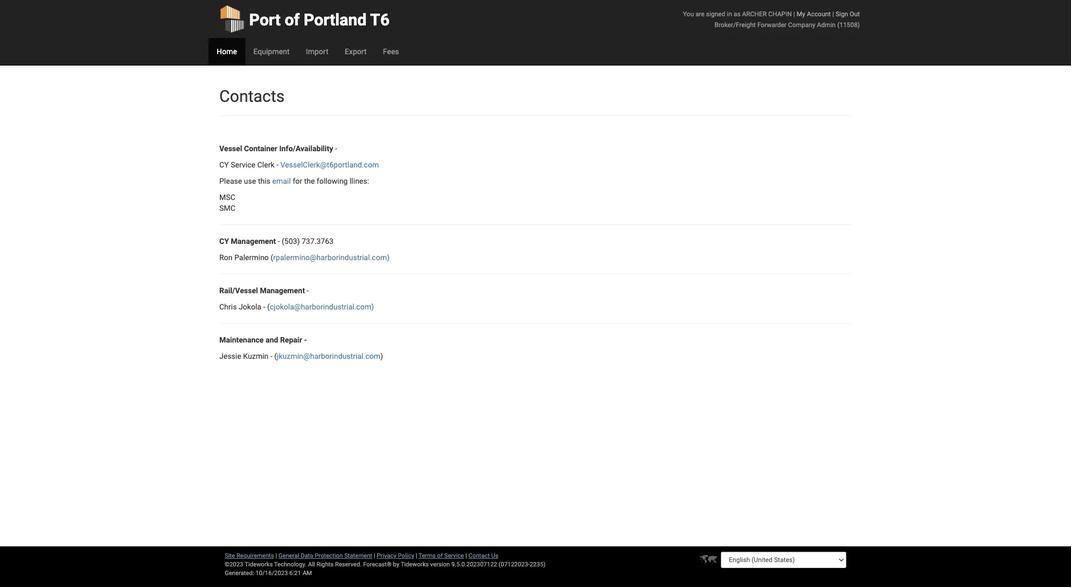 Task type: describe. For each thing, give the bounding box(es) containing it.
info/availability
[[279, 144, 333, 153]]

account
[[807, 10, 831, 18]]

privacy policy link
[[377, 553, 414, 560]]

fees
[[383, 47, 399, 56]]

msc
[[219, 193, 235, 202]]

cy for cy service clerk - vesselclerk@t6portland.com
[[219, 161, 229, 169]]

cy for cy management - (503) 737.3763
[[219, 237, 229, 246]]

requirements
[[237, 553, 274, 560]]

0 vertical spatial service
[[231, 161, 255, 169]]

general data protection statement link
[[279, 553, 372, 560]]

terms
[[419, 553, 436, 560]]

- right jokola
[[263, 303, 265, 312]]

)
[[380, 352, 383, 361]]

maintenance and repair -
[[219, 336, 307, 345]]

- right kuzmin
[[270, 352, 272, 361]]

contact
[[469, 553, 490, 560]]

| up forecast®
[[374, 553, 375, 560]]

cy management - (503) 737.3763
[[219, 237, 334, 246]]

contact us link
[[469, 553, 498, 560]]

management for rail/vessel management
[[260, 287, 305, 295]]

import
[[306, 47, 328, 56]]

of inside site requirements | general data protection statement | privacy policy | terms of service | contact us ©2023 tideworks technology. all rights reserved. forecast® by tideworks version 9.5.0.202307122 (07122023-2235) generated: 10/16/2023 6:21 am
[[437, 553, 443, 560]]

privacy
[[377, 553, 396, 560]]

chris jokola - ( cjokola@harborindustrial.com)
[[219, 303, 374, 312]]

- left (503)
[[278, 237, 280, 246]]

portland
[[304, 10, 367, 29]]

jessie
[[219, 352, 241, 361]]

cjokola@harborindustrial.com)
[[270, 303, 374, 312]]

admin
[[817, 21, 836, 29]]

my account link
[[797, 10, 831, 18]]

equipment button
[[245, 38, 298, 65]]

t6
[[370, 10, 390, 29]]

forecast®
[[363, 562, 392, 569]]

rail/vessel management -
[[219, 287, 309, 295]]

forwarder
[[757, 21, 787, 29]]

are
[[696, 10, 705, 18]]

equipment
[[253, 47, 290, 56]]

0 horizontal spatial of
[[285, 10, 300, 29]]

by
[[393, 562, 399, 569]]

ron palermino ( rpalermino@harborindustrial.com)
[[219, 254, 390, 262]]

port of portland t6 link
[[219, 0, 390, 38]]

data
[[301, 553, 313, 560]]

us
[[491, 553, 498, 560]]

vesselclerk@t6portland.com
[[280, 161, 379, 169]]

port
[[249, 10, 281, 29]]

in
[[727, 10, 732, 18]]

archer
[[742, 10, 767, 18]]

- right the repair
[[304, 336, 307, 345]]

following
[[317, 177, 348, 186]]

company
[[788, 21, 816, 29]]

use
[[244, 177, 256, 186]]

vesselclerk@t6portland.com link
[[280, 161, 379, 169]]

site requirements link
[[225, 553, 274, 560]]

home button
[[208, 38, 245, 65]]

reserved.
[[335, 562, 362, 569]]

kuzmin
[[243, 352, 268, 361]]

home
[[217, 47, 237, 56]]

my
[[797, 10, 805, 18]]

generated:
[[225, 571, 254, 578]]

you
[[683, 10, 694, 18]]

you are signed in as archer chapin | my account | sign out broker/freight forwarder company admin (11508)
[[683, 10, 860, 29]]

rpalermino@harborindustrial.com)
[[273, 254, 390, 262]]

| left sign
[[833, 10, 834, 18]]

general
[[279, 553, 299, 560]]

jessie kuzmin - ( jkuzmin@harborindustrial.com )
[[219, 352, 383, 361]]

- right "clerk"
[[276, 161, 279, 169]]

email
[[272, 177, 291, 186]]

| left general
[[276, 553, 277, 560]]

port of portland t6
[[249, 10, 390, 29]]

rail/vessel
[[219, 287, 258, 295]]

(503)
[[282, 237, 300, 246]]

cjokola@harborindustrial.com) link
[[270, 303, 374, 312]]

protection
[[315, 553, 343, 560]]



Task type: locate. For each thing, give the bounding box(es) containing it.
jkuzmin@harborindustrial.com
[[277, 352, 380, 361]]

clerk
[[257, 161, 275, 169]]

|
[[794, 10, 795, 18], [833, 10, 834, 18], [276, 553, 277, 560], [374, 553, 375, 560], [416, 553, 417, 560], [466, 553, 467, 560]]

site
[[225, 553, 235, 560]]

broker/freight
[[715, 21, 756, 29]]

- up vesselclerk@t6portland.com on the top of page
[[335, 144, 337, 153]]

llines:
[[350, 177, 369, 186]]

statement
[[344, 553, 372, 560]]

am
[[303, 571, 312, 578]]

sign
[[836, 10, 848, 18]]

( for cjokola@harborindustrial.com)
[[267, 303, 270, 312]]

0 horizontal spatial (
[[267, 303, 270, 312]]

(
[[271, 254, 273, 262], [267, 303, 270, 312], [274, 352, 277, 361]]

1 horizontal spatial (
[[271, 254, 273, 262]]

rpalermino@harborindustrial.com) link
[[273, 254, 390, 262]]

container
[[244, 144, 277, 153]]

( down rail/vessel management -
[[267, 303, 270, 312]]

| up 9.5.0.202307122
[[466, 553, 467, 560]]

vessel
[[219, 144, 242, 153]]

2 cy from the top
[[219, 237, 229, 246]]

2 horizontal spatial (
[[274, 352, 277, 361]]

tideworks
[[401, 562, 429, 569]]

ron
[[219, 254, 233, 262]]

10/16/2023
[[256, 571, 288, 578]]

9.5.0.202307122
[[451, 562, 497, 569]]

(07122023-
[[499, 562, 530, 569]]

cy up the please
[[219, 161, 229, 169]]

this
[[258, 177, 270, 186]]

0 vertical spatial (
[[271, 254, 273, 262]]

1 vertical spatial cy
[[219, 237, 229, 246]]

1 vertical spatial management
[[260, 287, 305, 295]]

maintenance
[[219, 336, 264, 345]]

management up chris jokola - ( cjokola@harborindustrial.com)
[[260, 287, 305, 295]]

of up version
[[437, 553, 443, 560]]

palermino
[[234, 254, 269, 262]]

terms of service link
[[419, 553, 464, 560]]

6:21
[[289, 571, 301, 578]]

policy
[[398, 553, 414, 560]]

2235)
[[530, 562, 546, 569]]

1 vertical spatial service
[[444, 553, 464, 560]]

please use this email for the following llines:
[[219, 177, 369, 186]]

-
[[335, 144, 337, 153], [276, 161, 279, 169], [278, 237, 280, 246], [307, 287, 309, 295], [263, 303, 265, 312], [304, 336, 307, 345], [270, 352, 272, 361]]

0 vertical spatial of
[[285, 10, 300, 29]]

repair
[[280, 336, 302, 345]]

2 vertical spatial (
[[274, 352, 277, 361]]

for
[[293, 177, 302, 186]]

and
[[266, 336, 278, 345]]

out
[[850, 10, 860, 18]]

as
[[734, 10, 741, 18]]

service up use on the top left of page
[[231, 161, 255, 169]]

vessel container info/availability -
[[219, 144, 337, 153]]

cy service clerk - vesselclerk@t6portland.com
[[219, 161, 379, 169]]

1 horizontal spatial of
[[437, 553, 443, 560]]

0 horizontal spatial service
[[231, 161, 255, 169]]

| up tideworks
[[416, 553, 417, 560]]

chapin
[[768, 10, 792, 18]]

export button
[[337, 38, 375, 65]]

contacts
[[219, 87, 285, 106]]

1 vertical spatial of
[[437, 553, 443, 560]]

smc
[[219, 204, 235, 213]]

jkuzmin@harborindustrial.com link
[[277, 352, 380, 361]]

of right port
[[285, 10, 300, 29]]

| left my
[[794, 10, 795, 18]]

0 vertical spatial cy
[[219, 161, 229, 169]]

management
[[231, 237, 276, 246], [260, 287, 305, 295]]

cy
[[219, 161, 229, 169], [219, 237, 229, 246]]

version
[[430, 562, 450, 569]]

fees button
[[375, 38, 407, 65]]

management up 'palermino'
[[231, 237, 276, 246]]

1 cy from the top
[[219, 161, 229, 169]]

please
[[219, 177, 242, 186]]

(11508)
[[837, 21, 860, 29]]

service inside site requirements | general data protection statement | privacy policy | terms of service | contact us ©2023 tideworks technology. all rights reserved. forecast® by tideworks version 9.5.0.202307122 (07122023-2235) generated: 10/16/2023 6:21 am
[[444, 553, 464, 560]]

site requirements | general data protection statement | privacy policy | terms of service | contact us ©2023 tideworks technology. all rights reserved. forecast® by tideworks version 9.5.0.202307122 (07122023-2235) generated: 10/16/2023 6:21 am
[[225, 553, 546, 578]]

1 vertical spatial (
[[267, 303, 270, 312]]

( down and
[[274, 352, 277, 361]]

( down cy management - (503) 737.3763
[[271, 254, 273, 262]]

0 vertical spatial management
[[231, 237, 276, 246]]

chris
[[219, 303, 237, 312]]

technology.
[[274, 562, 307, 569]]

cy up ron
[[219, 237, 229, 246]]

rights
[[317, 562, 334, 569]]

management for cy management
[[231, 237, 276, 246]]

msc smc
[[219, 193, 235, 213]]

export
[[345, 47, 367, 56]]

737.3763
[[302, 237, 334, 246]]

jokola
[[239, 303, 261, 312]]

the
[[304, 177, 315, 186]]

sign out link
[[836, 10, 860, 18]]

service up version
[[444, 553, 464, 560]]

import button
[[298, 38, 337, 65]]

service
[[231, 161, 255, 169], [444, 553, 464, 560]]

( for jkuzmin@harborindustrial.com
[[274, 352, 277, 361]]

1 horizontal spatial service
[[444, 553, 464, 560]]

all
[[308, 562, 315, 569]]

- up chris jokola - ( cjokola@harborindustrial.com)
[[307, 287, 309, 295]]

email link
[[272, 177, 291, 186]]

©2023 tideworks
[[225, 562, 273, 569]]



Task type: vqa. For each thing, say whether or not it's contained in the screenshot.
GENERAL
yes



